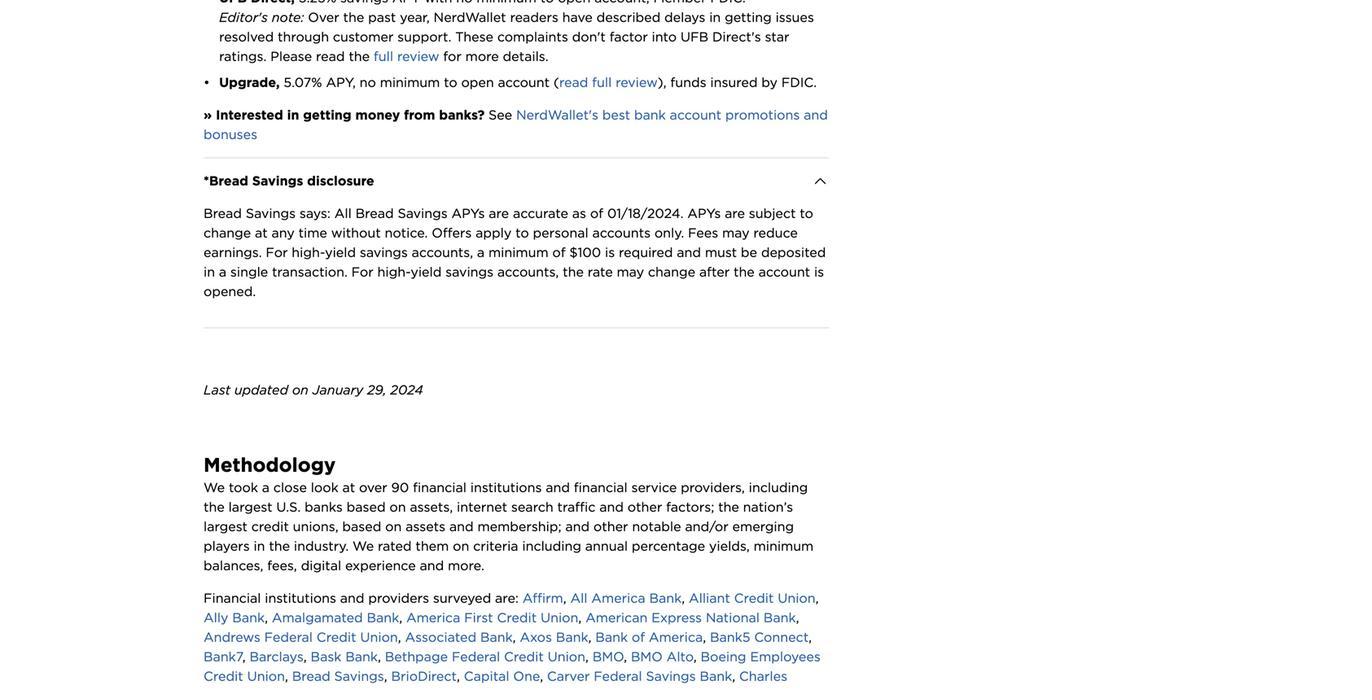 Task type: describe. For each thing, give the bounding box(es) containing it.
credit up 'national' at the bottom right
[[734, 591, 774, 607]]

1 vertical spatial for
[[352, 264, 374, 280]]

bread savings says:
[[204, 206, 334, 222]]

1 horizontal spatial full
[[592, 75, 612, 91]]

employees
[[750, 650, 821, 665]]

and down them at the bottom left
[[420, 558, 444, 574]]

1 vertical spatial largest
[[204, 519, 248, 535]]

as
[[572, 206, 586, 222]]

0 horizontal spatial full
[[374, 49, 393, 64]]

read inside over the past year, nerdwallet readers have described delays in getting issues resolved through customer support. these complaints don't factor into ufb direct's star ratings. please read the
[[316, 49, 345, 64]]

1 horizontal spatial savings
[[446, 264, 494, 280]]

2 horizontal spatial a
[[477, 245, 485, 261]]

0 vertical spatial federal
[[264, 630, 313, 646]]

express
[[652, 610, 702, 626]]

union up axos bank link
[[541, 610, 578, 626]]

charles schwab bank link
[[204, 669, 791, 690]]

we took a close look at over 90 financial institutions and financial service providers, including the largest u.s. banks based on assets, internet search traffic and other factors; the nation's largest credit unions, based on assets and membership; and other notable and/or emerging players in the industry. we rated them on criteria including annual percentage yields, minimum balances, fees, digital experience and more.
[[204, 480, 818, 574]]

interested
[[216, 107, 283, 123]]

»
[[204, 107, 212, 123]]

, bread savings , briodirect , capital one , carver federal savings bank ,
[[285, 669, 739, 685]]

criteria
[[473, 539, 518, 555]]

0 horizontal spatial review
[[397, 49, 439, 64]]

credit down are:
[[497, 610, 537, 626]]

bank7 link
[[204, 650, 242, 665]]

rated
[[378, 539, 412, 555]]

direct's
[[712, 29, 761, 45]]

balances,
[[204, 558, 263, 574]]

charles
[[739, 669, 788, 685]]

factors;
[[666, 500, 714, 516]]

1 vertical spatial review
[[616, 75, 658, 91]]

assets
[[406, 519, 446, 535]]

of inside financial institutions and providers surveyed are: affirm , all america bank , alliant credit union , ally bank , amalgamated bank , america first credit union , american express national bank , andrews federal credit union , associated bank , axos bank , bank of america , bank5 connect , bank7 , barclays , bask bank , bethpage federal credit union , bmo , bmo alto ,
[[632, 630, 645, 646]]

*bread savings disclosure button
[[204, 159, 829, 204]]

1 vertical spatial based
[[342, 519, 381, 535]]

described
[[597, 10, 661, 25]]

accounts
[[592, 225, 651, 241]]

the up customer
[[343, 10, 364, 25]]

them
[[416, 539, 449, 555]]

promotions
[[726, 107, 800, 123]]

through
[[278, 29, 329, 45]]

institutions inside financial institutions and providers surveyed are: affirm , all america bank , alliant credit union , ally bank , amalgamated bank , america first credit union , american express national bank , andrews federal credit union , associated bank , axos bank , bank of america , bank5 connect , bank7 , barclays , bask bank , bethpage federal credit union , bmo , bmo alto ,
[[265, 591, 336, 607]]

service
[[632, 480, 677, 496]]

credit down the amalgamated bank link
[[317, 630, 356, 646]]

1 bmo from the left
[[593, 650, 624, 665]]

bank up express
[[649, 591, 682, 607]]

boeing
[[701, 650, 746, 665]]

andrews federal credit union link
[[204, 630, 398, 646]]

and right traffic
[[600, 500, 624, 516]]

bank5 connect link
[[710, 630, 809, 646]]

2 apys from the left
[[688, 206, 721, 222]]

be
[[741, 245, 757, 261]]

bank up the connect at bottom
[[764, 610, 796, 626]]

apply
[[476, 225, 512, 241]]

readers
[[510, 10, 559, 25]]

single
[[230, 264, 268, 280]]

past
[[368, 10, 396, 25]]

ufb
[[681, 29, 709, 45]]

earnings.
[[204, 245, 262, 261]]

the down "providers,"
[[718, 500, 739, 516]]

bank down america first credit union link in the left of the page
[[480, 630, 513, 646]]

without
[[331, 225, 381, 241]]

0 horizontal spatial of
[[552, 245, 566, 261]]

have
[[562, 10, 593, 25]]

u.s.
[[276, 500, 301, 516]]

financial
[[204, 591, 261, 607]]

2 bmo from the left
[[631, 650, 663, 665]]

2 vertical spatial america
[[649, 630, 703, 646]]

0 vertical spatial change
[[204, 225, 251, 241]]

barclays
[[250, 650, 304, 665]]

unions,
[[293, 519, 338, 535]]

editor's
[[219, 10, 268, 25]]

ratings.
[[219, 49, 267, 64]]

1 vertical spatial getting
[[303, 107, 352, 123]]

surveyed
[[433, 591, 491, 607]]

time
[[299, 225, 327, 241]]

star
[[765, 29, 790, 45]]

2024
[[390, 382, 423, 398]]

affirm link
[[523, 591, 563, 607]]

all bread savings apys are accurate as of 01/18/2024. apys are subject to change at any time without notice. offers apply to personal accounts only. fees may reduce earnings. for high-yield savings accounts, a minimum of $100 is required and must be deposited in a single transaction. for high-yield savings accounts, the rate may change after the account is opened.
[[204, 206, 830, 300]]

the up players
[[204, 500, 225, 516]]

first
[[464, 610, 493, 626]]

note:
[[272, 10, 304, 25]]

1 financial from the left
[[413, 480, 467, 496]]

annual
[[585, 539, 628, 555]]

resolved
[[219, 29, 274, 45]]

only.
[[655, 225, 684, 241]]

for
[[443, 49, 462, 64]]

1 horizontal spatial including
[[749, 480, 808, 496]]

factor
[[610, 29, 648, 45]]

all inside all bread savings apys are accurate as of 01/18/2024. apys are subject to change at any time without notice. offers apply to personal accounts only. fees may reduce earnings. for high-yield savings accounts, a minimum of $100 is required and must be deposited in a single transaction. for high-yield savings accounts, the rate may change after the account is opened.
[[334, 206, 352, 222]]

getting inside over the past year, nerdwallet readers have described delays in getting issues resolved through customer support. these complaints don't factor into ufb direct's star ratings. please read the
[[725, 10, 772, 25]]

national
[[706, 610, 760, 626]]

banks
[[305, 500, 343, 516]]

carver federal savings bank link
[[547, 669, 732, 685]]

and inside all bread savings apys are accurate as of 01/18/2024. apys are subject to change at any time without notice. offers apply to personal accounts only. fees may reduce earnings. for high-yield savings accounts, a minimum of $100 is required and must be deposited in a single transaction. for high-yield savings accounts, the rate may change after the account is opened.
[[677, 245, 701, 261]]

by
[[762, 75, 778, 91]]

charles schwab bank
[[204, 669, 791, 690]]

issues
[[776, 10, 814, 25]]

and inside financial institutions and providers surveyed are: affirm , all america bank , alliant credit union , ally bank , amalgamated bank , america first credit union , american express national bank , andrews federal credit union , associated bank , axos bank , bank of america , bank5 connect , bank7 , barclays , bask bank , bethpage federal credit union , bmo , bmo alto ,
[[340, 591, 364, 607]]

bmo alto link
[[631, 650, 694, 665]]

savings inside all bread savings apys are accurate as of 01/18/2024. apys are subject to change at any time without notice. offers apply to personal accounts only. fees may reduce earnings. for high-yield savings accounts, a minimum of $100 is required and must be deposited in a single transaction. for high-yield savings accounts, the rate may change after the account is opened.
[[398, 206, 448, 222]]

any
[[272, 225, 295, 241]]

the down customer
[[349, 49, 370, 64]]

1 apys from the left
[[452, 206, 485, 222]]

1 horizontal spatial to
[[516, 225, 529, 241]]

1 horizontal spatial change
[[648, 264, 696, 280]]

barclays link
[[250, 650, 304, 665]]

1 horizontal spatial read
[[559, 75, 588, 91]]

(
[[554, 75, 559, 91]]

account inside all bread savings apys are accurate as of 01/18/2024. apys are subject to change at any time without notice. offers apply to personal accounts only. fees may reduce earnings. for high-yield savings accounts, a minimum of $100 is required and must be deposited in a single transaction. for high-yield savings accounts, the rate may change after the account is opened.
[[759, 264, 810, 280]]

0 vertical spatial high-
[[292, 245, 325, 261]]

after
[[699, 264, 730, 280]]

union up carver
[[548, 650, 585, 665]]

bank down boeing
[[700, 669, 732, 685]]

union up the connect at bottom
[[778, 591, 816, 607]]

upgrade,
[[219, 75, 280, 91]]

accurate
[[513, 206, 568, 222]]

0 vertical spatial to
[[444, 75, 457, 91]]

apy,
[[326, 75, 356, 91]]

1 vertical spatial may
[[617, 264, 644, 280]]

in down the 5.07%
[[287, 107, 299, 123]]

more.
[[448, 558, 484, 574]]

upgrade, 5.07% apy, no minimum to open account ( read full review ), funds insured by fdic.
[[219, 75, 817, 91]]

search
[[511, 500, 554, 516]]

bethpage federal credit union link
[[385, 650, 585, 665]]

0 horizontal spatial including
[[522, 539, 581, 555]]

0 horizontal spatial bread
[[204, 206, 242, 222]]

opened.
[[204, 284, 256, 300]]

1 vertical spatial to
[[800, 206, 813, 222]]

on down 90
[[390, 500, 406, 516]]

0 vertical spatial may
[[722, 225, 750, 241]]

look
[[311, 480, 339, 496]]

january
[[312, 382, 363, 398]]

0 vertical spatial minimum
[[380, 75, 440, 91]]

money
[[355, 107, 400, 123]]

percentage
[[632, 539, 705, 555]]

1 horizontal spatial we
[[353, 539, 374, 555]]

2 vertical spatial federal
[[594, 669, 642, 685]]

fdic.
[[782, 75, 817, 91]]

» interested in getting money from banks? see
[[204, 107, 516, 123]]

rate
[[588, 264, 613, 280]]

1 vertical spatial federal
[[452, 650, 500, 665]]

1 horizontal spatial high-
[[377, 264, 411, 280]]

details.
[[503, 49, 549, 64]]

bank right axos on the bottom left of the page
[[556, 630, 588, 646]]

digital
[[301, 558, 341, 574]]

1 horizontal spatial yield
[[411, 264, 442, 280]]

on up rated
[[385, 519, 402, 535]]

0 horizontal spatial savings
[[360, 245, 408, 261]]

affirm
[[523, 591, 563, 607]]

axos
[[520, 630, 552, 646]]

notice.
[[385, 225, 428, 241]]

boeing employees credit union
[[204, 650, 825, 685]]

and/or
[[685, 519, 729, 535]]



Task type: locate. For each thing, give the bounding box(es) containing it.
savings inside *bread savings disclosure dropdown button
[[252, 173, 303, 189]]

0 vertical spatial yield
[[325, 245, 356, 261]]

for down any
[[266, 245, 288, 261]]

at right look
[[342, 480, 355, 496]]

support.
[[398, 29, 451, 45]]

at inside "we took a close look at over 90 financial institutions and financial service providers, including the largest u.s. banks based on assets, internet search traffic and other factors; the nation's largest credit unions, based on assets and membership; and other notable and/or emerging players in the industry. we rated them on criteria including annual percentage yields, minimum balances, fees, digital experience and more."
[[342, 480, 355, 496]]

bank inside "charles schwab bank"
[[258, 689, 291, 690]]

review up bank
[[616, 75, 658, 91]]

capital one link
[[464, 669, 540, 685]]

1 horizontal spatial accounts,
[[497, 264, 559, 280]]

including up nation's
[[749, 480, 808, 496]]

apys up offers
[[452, 206, 485, 222]]

account
[[498, 75, 550, 91], [670, 107, 722, 123], [759, 264, 810, 280]]

bank down providers
[[367, 610, 399, 626]]

minimum down emerging at the bottom right of the page
[[754, 539, 814, 555]]

bethpage
[[385, 650, 448, 665]]

american
[[586, 610, 648, 626]]

0 horizontal spatial for
[[266, 245, 288, 261]]

nerdwallet's best bank account promotions and bonuses
[[204, 107, 832, 143]]

and up traffic
[[546, 480, 570, 496]]

other down "service" at the bottom of page
[[628, 500, 662, 516]]

read up apy,
[[316, 49, 345, 64]]

in inside all bread savings apys are accurate as of 01/18/2024. apys are subject to change at any time without notice. offers apply to personal accounts only. fees may reduce earnings. for high-yield savings accounts, a minimum of $100 is required and must be deposited in a single transaction. for high-yield savings accounts, the rate may change after the account is opened.
[[204, 264, 215, 280]]

america
[[591, 591, 646, 607], [406, 610, 460, 626], [649, 630, 703, 646]]

2 horizontal spatial federal
[[594, 669, 642, 685]]

based up rated
[[342, 519, 381, 535]]

1 vertical spatial account
[[670, 107, 722, 123]]

2 vertical spatial a
[[262, 480, 270, 496]]

savings up any
[[246, 206, 296, 222]]

and down fdic.
[[804, 107, 828, 123]]

bread down *bread
[[204, 206, 242, 222]]

1 horizontal spatial apys
[[688, 206, 721, 222]]

2 horizontal spatial to
[[800, 206, 813, 222]]

2 horizontal spatial of
[[632, 630, 645, 646]]

1 horizontal spatial for
[[352, 264, 374, 280]]

2 are from the left
[[725, 206, 745, 222]]

including
[[749, 480, 808, 496], [522, 539, 581, 555]]

says:
[[300, 206, 331, 222]]

account inside nerdwallet's best bank account promotions and bonuses
[[670, 107, 722, 123]]

accounts, down personal
[[497, 264, 559, 280]]

minimum inside all bread savings apys are accurate as of 01/18/2024. apys are subject to change at any time without notice. offers apply to personal accounts only. fees may reduce earnings. for high-yield savings accounts, a minimum of $100 is required and must be deposited in a single transaction. for high-yield savings accounts, the rate may change after the account is opened.
[[489, 245, 549, 261]]

minimum down the apply
[[489, 245, 549, 261]]

from
[[404, 107, 435, 123]]

we up experience
[[353, 539, 374, 555]]

read up nerdwallet's
[[559, 75, 588, 91]]

the down be
[[734, 264, 755, 280]]

1 vertical spatial other
[[594, 519, 628, 535]]

1 vertical spatial high-
[[377, 264, 411, 280]]

*bread
[[204, 173, 248, 189]]

change down required
[[648, 264, 696, 280]]

high-
[[292, 245, 325, 261], [377, 264, 411, 280]]

bread for , bread savings , briodirect , capital one , carver federal savings bank ,
[[292, 669, 330, 685]]

are up the apply
[[489, 206, 509, 222]]

0 vertical spatial including
[[749, 480, 808, 496]]

2 vertical spatial to
[[516, 225, 529, 241]]

please
[[270, 49, 312, 64]]

1 horizontal spatial a
[[262, 480, 270, 496]]

nerdwallet's
[[516, 107, 598, 123]]

0 horizontal spatial high-
[[292, 245, 325, 261]]

union inside boeing employees credit union
[[247, 669, 285, 685]]

to down for
[[444, 75, 457, 91]]

savings down notice.
[[360, 245, 408, 261]]

yields,
[[709, 539, 750, 555]]

*bread savings disclosure
[[204, 173, 374, 189]]

we left took
[[204, 480, 225, 496]]

are:
[[495, 591, 519, 607]]

0 vertical spatial review
[[397, 49, 439, 64]]

savings down bmo alto link
[[646, 669, 696, 685]]

schwab
[[204, 689, 254, 690]]

financial up assets,
[[413, 480, 467, 496]]

union down the barclays
[[247, 669, 285, 685]]

bmo
[[593, 650, 624, 665], [631, 650, 663, 665]]

1 horizontal spatial bmo
[[631, 650, 663, 665]]

0 vertical spatial of
[[590, 206, 603, 222]]

review down 'support.'
[[397, 49, 439, 64]]

0 horizontal spatial apys
[[452, 206, 485, 222]]

of down american
[[632, 630, 645, 646]]

full down customer
[[374, 49, 393, 64]]

institutions inside "we took a close look at over 90 financial institutions and financial service providers, including the largest u.s. banks based on assets, internet search traffic and other factors; the nation's largest credit unions, based on assets and membership; and other notable and/or emerging players in the industry. we rated them on criteria including annual percentage yields, minimum balances, fees, digital experience and more."
[[470, 480, 542, 496]]

america up associated
[[406, 610, 460, 626]]

0 vertical spatial america
[[591, 591, 646, 607]]

bmo up carver federal savings bank "link"
[[593, 650, 624, 665]]

emerging
[[733, 519, 794, 535]]

1 vertical spatial a
[[219, 264, 226, 280]]

players
[[204, 539, 250, 555]]

29,
[[367, 382, 386, 398]]

1 horizontal spatial minimum
[[489, 245, 549, 261]]

on
[[292, 382, 309, 398], [390, 500, 406, 516], [385, 519, 402, 535], [453, 539, 469, 555]]

0 vertical spatial read
[[316, 49, 345, 64]]

institutions up internet
[[470, 480, 542, 496]]

1 horizontal spatial account
[[670, 107, 722, 123]]

bank of america link
[[596, 630, 703, 646]]

in up opened.
[[204, 264, 215, 280]]

america up american
[[591, 591, 646, 607]]

bread for all bread savings apys are accurate as of 01/18/2024. apys are subject to change at any time without notice. offers apply to personal accounts only. fees may reduce earnings. for high-yield savings accounts, a minimum of $100 is required and must be deposited in a single transaction. for high-yield savings accounts, the rate may change after the account is opened.
[[356, 206, 394, 222]]

bank up bmo link
[[596, 630, 628, 646]]

1 vertical spatial yield
[[411, 264, 442, 280]]

bask bank link
[[311, 650, 378, 665]]

01/18/2024.
[[607, 206, 684, 222]]

savings down bask bank link
[[334, 669, 384, 685]]

1 vertical spatial is
[[814, 264, 824, 280]]

1 horizontal spatial of
[[590, 206, 603, 222]]

of down personal
[[552, 245, 566, 261]]

union up bask bank link
[[360, 630, 398, 646]]

and
[[804, 107, 828, 123], [677, 245, 701, 261], [546, 480, 570, 496], [600, 500, 624, 516], [449, 519, 474, 535], [565, 519, 590, 535], [420, 558, 444, 574], [340, 591, 364, 607]]

over
[[308, 10, 339, 25]]

bmo link
[[593, 650, 624, 665]]

financial institutions and providers surveyed are: affirm , all america bank , alliant credit union , ally bank , amalgamated bank , america first credit union , american express national bank , andrews federal credit union , associated bank , axos bank , bank of america , bank5 connect , bank7 , barclays , bask bank , bethpage federal credit union , bmo , bmo alto ,
[[204, 591, 823, 665]]

took
[[229, 480, 258, 496]]

2 financial from the left
[[574, 480, 628, 496]]

2 vertical spatial account
[[759, 264, 810, 280]]

the
[[343, 10, 364, 25], [349, 49, 370, 64], [563, 264, 584, 280], [734, 264, 755, 280], [204, 500, 225, 516], [718, 500, 739, 516], [269, 539, 290, 555]]

federal down bmo link
[[594, 669, 642, 685]]

1 are from the left
[[489, 206, 509, 222]]

membership;
[[478, 519, 562, 535]]

into
[[652, 29, 677, 45]]

other
[[628, 500, 662, 516], [594, 519, 628, 535]]

0 horizontal spatial may
[[617, 264, 644, 280]]

0 horizontal spatial to
[[444, 75, 457, 91]]

0 vertical spatial other
[[628, 500, 662, 516]]

savings
[[252, 173, 303, 189], [246, 206, 296, 222], [398, 206, 448, 222], [334, 669, 384, 685], [646, 669, 696, 685]]

full
[[374, 49, 393, 64], [592, 75, 612, 91]]

federal
[[264, 630, 313, 646], [452, 650, 500, 665], [594, 669, 642, 685]]

2 vertical spatial minimum
[[754, 539, 814, 555]]

all up without
[[334, 206, 352, 222]]

savings up the bread savings says:
[[252, 173, 303, 189]]

funds
[[671, 75, 707, 91]]

1 vertical spatial accounts,
[[497, 264, 559, 280]]

2 horizontal spatial minimum
[[754, 539, 814, 555]]

associated
[[405, 630, 476, 646]]

account down deposited
[[759, 264, 810, 280]]

yield down notice.
[[411, 264, 442, 280]]

at down the bread savings says:
[[255, 225, 268, 241]]

bread inside all bread savings apys are accurate as of 01/18/2024. apys are subject to change at any time without notice. offers apply to personal accounts only. fees may reduce earnings. for high-yield savings accounts, a minimum of $100 is required and must be deposited in a single transaction. for high-yield savings accounts, the rate may change after the account is opened.
[[356, 206, 394, 222]]

0 horizontal spatial we
[[204, 480, 225, 496]]

change
[[204, 225, 251, 241], [648, 264, 696, 280]]

1 horizontal spatial is
[[814, 264, 824, 280]]

0 vertical spatial institutions
[[470, 480, 542, 496]]

and down traffic
[[565, 519, 590, 535]]

1 vertical spatial we
[[353, 539, 374, 555]]

no
[[360, 75, 376, 91]]

1 vertical spatial of
[[552, 245, 566, 261]]

a right took
[[262, 480, 270, 496]]

0 horizontal spatial accounts,
[[412, 245, 473, 261]]

getting
[[725, 10, 772, 25], [303, 107, 352, 123]]

account down funds
[[670, 107, 722, 123]]

1 vertical spatial full
[[592, 75, 612, 91]]

at
[[255, 225, 268, 241], [342, 480, 355, 496]]

full review link
[[374, 49, 439, 64]]

minimum inside "we took a close look at over 90 financial institutions and financial service providers, including the largest u.s. banks based on assets, internet search traffic and other factors; the nation's largest credit unions, based on assets and membership; and other notable and/or emerging players in the industry. we rated them on criteria including annual percentage yields, minimum balances, fees, digital experience and more."
[[754, 539, 814, 555]]

in inside "we took a close look at over 90 financial institutions and financial service providers, including the largest u.s. banks based on assets, internet search traffic and other factors; the nation's largest credit unions, based on assets and membership; and other notable and/or emerging players in the industry. we rated them on criteria including annual percentage yields, minimum balances, fees, digital experience and more."
[[254, 539, 265, 555]]

a up opened.
[[219, 264, 226, 280]]

1 vertical spatial institutions
[[265, 591, 336, 607]]

1 horizontal spatial financial
[[574, 480, 628, 496]]

is down deposited
[[814, 264, 824, 280]]

other up annual
[[594, 519, 628, 535]]

savings up notice.
[[398, 206, 448, 222]]

credit up one
[[504, 650, 544, 665]]

federal up capital
[[452, 650, 500, 665]]

bonuses
[[204, 127, 257, 143]]

2 horizontal spatial account
[[759, 264, 810, 280]]

0 horizontal spatial a
[[219, 264, 226, 280]]

may down required
[[617, 264, 644, 280]]

bread down the bask
[[292, 669, 330, 685]]

credit inside boeing employees credit union
[[204, 669, 243, 685]]

in inside over the past year, nerdwallet readers have described delays in getting issues resolved through customer support. these complaints don't factor into ufb direct's star ratings. please read the
[[709, 10, 721, 25]]

and inside nerdwallet's best bank account promotions and bonuses
[[804, 107, 828, 123]]

at inside all bread savings apys are accurate as of 01/18/2024. apys are subject to change at any time without notice. offers apply to personal accounts only. fees may reduce earnings. for high-yield savings accounts, a minimum of $100 is required and must be deposited in a single transaction. for high-yield savings accounts, the rate may change after the account is opened.
[[255, 225, 268, 241]]

0 vertical spatial for
[[266, 245, 288, 261]]

getting up direct's
[[725, 10, 772, 25]]

methodology
[[204, 454, 336, 477]]

all inside financial institutions and providers surveyed are: affirm , all america bank , alliant credit union , ally bank , amalgamated bank , america first credit union , american express national bank , andrews federal credit union , associated bank , axos bank , bank of america , bank5 connect , bank7 , barclays , bask bank , bethpage federal credit union , bmo , bmo alto ,
[[570, 591, 588, 607]]

1 vertical spatial all
[[570, 591, 588, 607]]

0 vertical spatial is
[[605, 245, 615, 261]]

1 vertical spatial minimum
[[489, 245, 549, 261]]

on up more.
[[453, 539, 469, 555]]

1 vertical spatial at
[[342, 480, 355, 496]]

0 horizontal spatial getting
[[303, 107, 352, 123]]

largest down took
[[228, 500, 272, 516]]

are
[[489, 206, 509, 222], [725, 206, 745, 222]]

1 horizontal spatial getting
[[725, 10, 772, 25]]

may up be
[[722, 225, 750, 241]]

0 horizontal spatial at
[[255, 225, 268, 241]]

including down membership;
[[522, 539, 581, 555]]

2 horizontal spatial bread
[[356, 206, 394, 222]]

a down the apply
[[477, 245, 485, 261]]

in down credit at left
[[254, 539, 265, 555]]

bank7
[[204, 650, 242, 665]]

0 horizontal spatial all
[[334, 206, 352, 222]]

federal up the barclays
[[264, 630, 313, 646]]

0 horizontal spatial financial
[[413, 480, 467, 496]]

0 horizontal spatial read
[[316, 49, 345, 64]]

1 vertical spatial america
[[406, 610, 460, 626]]

high- down notice.
[[377, 264, 411, 280]]

1 horizontal spatial at
[[342, 480, 355, 496]]

of right as
[[590, 206, 603, 222]]

on left january
[[292, 382, 309, 398]]

0 vertical spatial based
[[347, 500, 386, 516]]

to down the "accurate"
[[516, 225, 529, 241]]

0 horizontal spatial america
[[406, 610, 460, 626]]

0 vertical spatial all
[[334, 206, 352, 222]]

0 horizontal spatial is
[[605, 245, 615, 261]]

industry.
[[294, 539, 349, 555]]

the down $100
[[563, 264, 584, 280]]

institutions
[[470, 480, 542, 496], [265, 591, 336, 607]]

0 vertical spatial a
[[477, 245, 485, 261]]

credit
[[251, 519, 289, 535]]

0 vertical spatial we
[[204, 480, 225, 496]]

1 horizontal spatial all
[[570, 591, 588, 607]]

0 vertical spatial getting
[[725, 10, 772, 25]]

to
[[444, 75, 457, 91], [800, 206, 813, 222], [516, 225, 529, 241]]

bank up bread savings 'link'
[[345, 650, 378, 665]]

0 horizontal spatial yield
[[325, 245, 356, 261]]

based
[[347, 500, 386, 516], [342, 519, 381, 535]]

2 horizontal spatial america
[[649, 630, 703, 646]]

0 horizontal spatial institutions
[[265, 591, 336, 607]]

must
[[705, 245, 737, 261]]

a
[[477, 245, 485, 261], [219, 264, 226, 280], [262, 480, 270, 496]]

minimum down the full review link
[[380, 75, 440, 91]]

2 vertical spatial of
[[632, 630, 645, 646]]

personal
[[533, 225, 589, 241]]

bread savings link
[[292, 669, 384, 685]]

getting down apy,
[[303, 107, 352, 123]]

minimum
[[380, 75, 440, 91], [489, 245, 549, 261], [754, 539, 814, 555]]

all right affirm
[[570, 591, 588, 607]]

0 horizontal spatial bmo
[[593, 650, 624, 665]]

fees
[[688, 225, 718, 241]]

capital
[[464, 669, 509, 685]]

don't
[[572, 29, 606, 45]]

apys up fees
[[688, 206, 721, 222]]

deposited
[[761, 245, 826, 261]]

0 horizontal spatial account
[[498, 75, 550, 91]]

last
[[204, 382, 230, 398]]

a inside "we took a close look at over 90 financial institutions and financial service providers, including the largest u.s. banks based on assets, internet search traffic and other factors; the nation's largest credit unions, based on assets and membership; and other notable and/or emerging players in the industry. we rated them on criteria including annual percentage yields, minimum balances, fees, digital experience and more."
[[262, 480, 270, 496]]

0 horizontal spatial minimum
[[380, 75, 440, 91]]

bread up without
[[356, 206, 394, 222]]

for
[[266, 245, 288, 261], [352, 264, 374, 280]]

required
[[619, 245, 673, 261]]

the up fees,
[[269, 539, 290, 555]]

union
[[778, 591, 816, 607], [541, 610, 578, 626], [360, 630, 398, 646], [548, 650, 585, 665], [247, 669, 285, 685]]

editor's note:
[[219, 10, 308, 25]]

fees,
[[267, 558, 297, 574]]

over the past year, nerdwallet readers have described delays in getting issues resolved through customer support. these complaints don't factor into ufb direct's star ratings. please read the
[[219, 10, 818, 64]]

and up the amalgamated bank link
[[340, 591, 364, 607]]

transaction.
[[272, 264, 348, 280]]

ally bank link
[[204, 610, 265, 626]]

1 vertical spatial change
[[648, 264, 696, 280]]

accounts, down offers
[[412, 245, 473, 261]]

0 vertical spatial full
[[374, 49, 393, 64]]

providers,
[[681, 480, 745, 496]]

1 horizontal spatial federal
[[452, 650, 500, 665]]

0 vertical spatial largest
[[228, 500, 272, 516]]

is up rate
[[605, 245, 615, 261]]

bmo down bank of america link
[[631, 650, 663, 665]]

america first credit union link
[[406, 610, 578, 626]]

and down fees
[[677, 245, 701, 261]]

0 vertical spatial savings
[[360, 245, 408, 261]]

and down internet
[[449, 519, 474, 535]]

reduce
[[754, 225, 798, 241]]

high- up transaction.
[[292, 245, 325, 261]]

1 horizontal spatial america
[[591, 591, 646, 607]]

are left subject
[[725, 206, 745, 222]]

to right subject
[[800, 206, 813, 222]]

bank down financial
[[232, 610, 265, 626]]

),
[[658, 75, 667, 91]]

nation's
[[743, 500, 793, 516]]



Task type: vqa. For each thing, say whether or not it's contained in the screenshot.
THE READ for advisor
no



